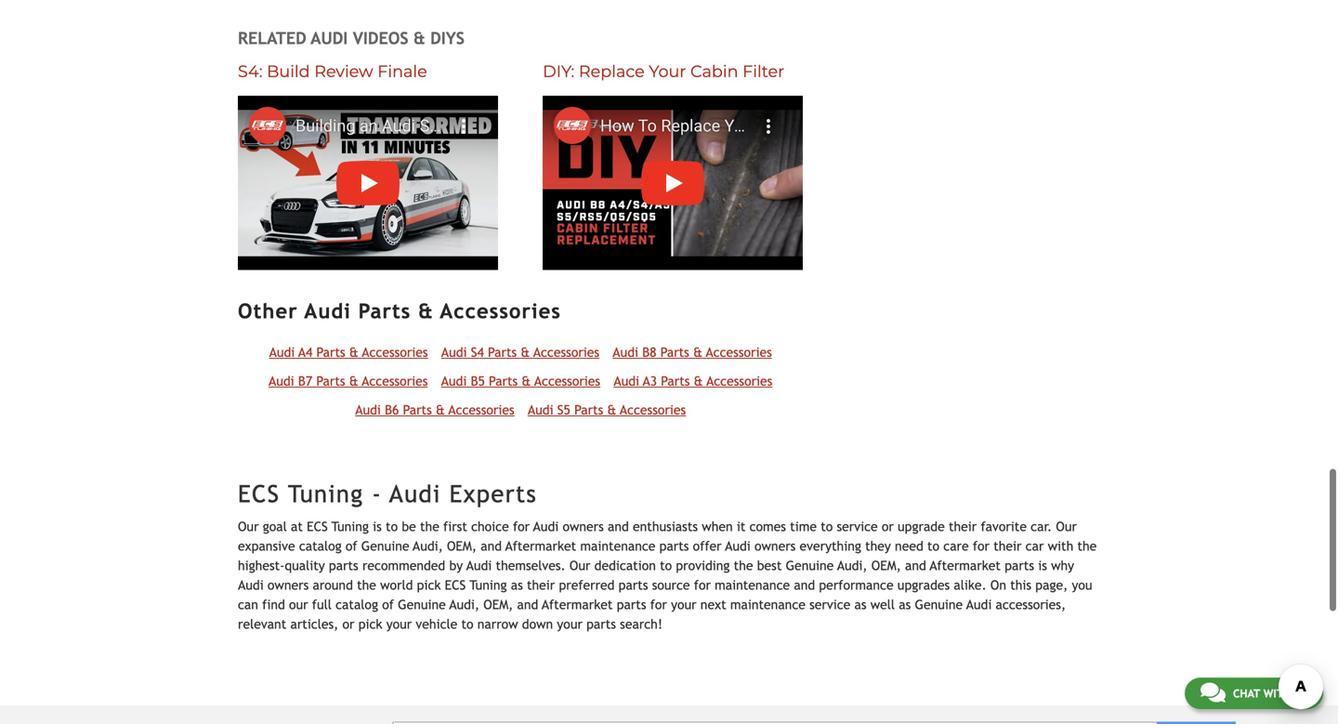Task type: locate. For each thing, give the bounding box(es) containing it.
accessories down other audi parts & accessories
[[362, 345, 428, 360]]

accessories up b6
[[362, 374, 428, 388]]

audi left b8
[[613, 345, 639, 360]]

& up audi a3 parts & accessories link
[[694, 345, 703, 360]]

& for audi b5 parts & accessories
[[522, 374, 531, 388]]

for down the 'providing'
[[694, 578, 711, 593]]

accessories,
[[996, 597, 1067, 612]]

with
[[1048, 539, 1074, 553], [1264, 687, 1292, 700]]

0 vertical spatial is
[[373, 519, 382, 534]]

related audi videos & diys
[[238, 28, 465, 48]]

and down everything
[[794, 578, 816, 593]]

1 vertical spatial service
[[810, 597, 851, 612]]

0 vertical spatial audi,
[[413, 539, 443, 553]]

accessories down a3
[[620, 402, 686, 417]]

for down source
[[651, 597, 667, 612]]

parts for b8
[[661, 345, 690, 360]]

highest-
[[238, 558, 285, 573]]

audi s5 parts & accessories
[[528, 402, 686, 417]]

our goal at ecs tuning is to be the first choice for audi owners and enthusiasts when it comes time to service or upgrade their favorite car. our expansive catalog of genuine audi, oem, and aftermarket maintenance parts offer audi owners everything they need to care for their car with the highest-quality parts recommended by audi themselves. our dedication to providing the best genuine audi, oem, and aftermarket parts is why audi owners around the world pick ecs tuning as their preferred parts source for maintenance and performance upgrades alike. on this page, you can find our full catalog of genuine audi, oem, and aftermarket parts for your next maintenance service as well as genuine audi accessories, relevant articles, or pick your vehicle to narrow down your parts search!
[[238, 519, 1097, 632]]

expansive
[[238, 539, 295, 553]]

comes
[[750, 519, 787, 534]]

themselves.
[[496, 558, 566, 573]]

be
[[402, 519, 416, 534]]

catalog
[[299, 539, 342, 553], [336, 597, 378, 612]]

genuine
[[361, 539, 410, 553], [786, 558, 834, 573], [398, 597, 446, 612], [915, 597, 963, 612]]

2 vertical spatial tuning
[[470, 578, 507, 593]]

0 horizontal spatial of
[[346, 539, 358, 553]]

parts right b8
[[661, 345, 690, 360]]

accessories for audi s5 parts & accessories
[[620, 402, 686, 417]]

0 horizontal spatial audi,
[[413, 539, 443, 553]]

at
[[291, 519, 303, 534]]

parts down dedication
[[619, 578, 648, 593]]

as down performance
[[855, 597, 867, 612]]

accessories up s5
[[535, 374, 601, 388]]

0 horizontal spatial pick
[[359, 617, 383, 632]]

0 horizontal spatial our
[[238, 519, 259, 534]]

0 vertical spatial pick
[[417, 578, 441, 593]]

of
[[346, 539, 358, 553], [382, 597, 394, 612]]

accessories up audi a3 parts & accessories link
[[706, 345, 772, 360]]

2 horizontal spatial our
[[1057, 519, 1078, 534]]

1 vertical spatial tuning
[[332, 519, 369, 534]]

parts for b5
[[489, 374, 518, 388]]

service up they
[[837, 519, 878, 534]]

our right car.
[[1057, 519, 1078, 534]]

upgrade
[[898, 519, 945, 534]]

parts up audi a4 parts & accessories link
[[359, 299, 411, 323]]

your right down
[[557, 617, 583, 632]]

as down themselves.
[[511, 578, 523, 593]]

you
[[1072, 578, 1093, 593]]

s4: build review finale link
[[238, 62, 427, 82]]

accessories up audi s4 parts & accessories
[[441, 299, 561, 323]]

0 horizontal spatial oem,
[[447, 539, 477, 553]]

1 vertical spatial ecs
[[307, 519, 328, 534]]

build
[[267, 62, 310, 82]]

& right s5
[[608, 402, 617, 417]]

accessories for audi b7 parts & accessories
[[362, 374, 428, 388]]

genuine up 'vehicle'
[[398, 597, 446, 612]]

owners up the our on the left bottom
[[268, 578, 309, 593]]

to left be
[[386, 519, 398, 534]]

s5
[[558, 402, 571, 417]]

& for audi s5 parts & accessories
[[608, 402, 617, 417]]

ecs right at
[[307, 519, 328, 534]]

& up audi b7 parts & accessories
[[350, 345, 359, 360]]

articles,
[[291, 617, 339, 632]]

ecs down the by on the bottom
[[445, 578, 466, 593]]

audi a3 parts & accessories link
[[614, 374, 773, 388]]

experts
[[450, 480, 537, 507]]

audi s4 parts & accessories
[[441, 345, 600, 360]]

parts for b7
[[316, 374, 345, 388]]

or right 'articles,'
[[343, 617, 355, 632]]

and down need
[[906, 558, 927, 573]]

audi,
[[413, 539, 443, 553], [838, 558, 868, 573], [450, 597, 480, 612]]

on
[[991, 578, 1007, 593]]

of up around
[[346, 539, 358, 553]]

with left the us in the right of the page
[[1264, 687, 1292, 700]]

ecs
[[238, 480, 280, 507], [307, 519, 328, 534], [445, 578, 466, 593]]

audi right the by on the bottom
[[467, 558, 492, 573]]

1 horizontal spatial is
[[1039, 558, 1048, 573]]

& right b6
[[436, 402, 445, 417]]

can
[[238, 597, 258, 612]]

& down the audi a4 parts & accessories
[[349, 374, 359, 388]]

b7
[[298, 374, 313, 388]]

audi up audi a4 parts & accessories link
[[305, 299, 351, 323]]

1 vertical spatial owners
[[755, 539, 796, 553]]

parts for b6
[[403, 402, 432, 417]]

for
[[513, 519, 530, 534], [973, 539, 990, 553], [694, 578, 711, 593], [651, 597, 667, 612]]

is left the "why"
[[1039, 558, 1048, 573]]

a4
[[299, 345, 313, 360]]

& up the audi a4 parts & accessories
[[418, 299, 434, 323]]

0 horizontal spatial is
[[373, 519, 382, 534]]

this
[[1011, 578, 1032, 593]]

0 horizontal spatial as
[[511, 578, 523, 593]]

audi b8 parts & accessories
[[613, 345, 772, 360]]

or
[[882, 519, 894, 534], [343, 617, 355, 632]]

audi b5 parts & accessories link
[[441, 374, 601, 388]]

parts right a3
[[661, 374, 690, 388]]

parts right s4
[[488, 345, 517, 360]]

parts
[[359, 299, 411, 323], [317, 345, 346, 360], [488, 345, 517, 360], [661, 345, 690, 360], [316, 374, 345, 388], [489, 374, 518, 388], [661, 374, 690, 388], [403, 402, 432, 417], [575, 402, 604, 417]]

1 horizontal spatial oem,
[[484, 597, 513, 612]]

filter
[[743, 62, 785, 82]]

2 horizontal spatial oem,
[[872, 558, 902, 573]]

& left diys
[[414, 28, 426, 48]]

service
[[837, 519, 878, 534], [810, 597, 851, 612]]

your
[[649, 62, 686, 82]]

parts right b7
[[316, 374, 345, 388]]

our left the goal
[[238, 519, 259, 534]]

maintenance
[[581, 539, 656, 553], [715, 578, 790, 593], [731, 597, 806, 612]]

your
[[671, 597, 697, 612], [386, 617, 412, 632], [557, 617, 583, 632]]

tuning up at
[[288, 480, 364, 507]]

1 vertical spatial their
[[994, 539, 1022, 553]]

0 horizontal spatial your
[[386, 617, 412, 632]]

and
[[608, 519, 629, 534], [481, 539, 502, 553], [906, 558, 927, 573], [794, 578, 816, 593], [517, 597, 539, 612]]

audi b6 parts & accessories link
[[355, 402, 515, 417]]

audi left b7
[[269, 374, 294, 388]]

& down audi b8 parts & accessories
[[694, 374, 703, 388]]

service down performance
[[810, 597, 851, 612]]

pick down recommended
[[417, 578, 441, 593]]

1 vertical spatial of
[[382, 597, 394, 612]]

0 horizontal spatial ecs
[[238, 480, 280, 507]]

0 horizontal spatial with
[[1048, 539, 1074, 553]]

source
[[652, 578, 690, 593]]

our up preferred at the bottom of page
[[570, 558, 591, 573]]

s4: build review finale
[[238, 62, 427, 82]]

aftermarket up alike.
[[930, 558, 1001, 573]]

2 vertical spatial aftermarket
[[542, 597, 613, 612]]

by
[[449, 558, 463, 573]]

parts right s5
[[575, 402, 604, 417]]

tuning down ecs tuning - audi experts
[[332, 519, 369, 534]]

audi down it
[[726, 539, 751, 553]]

1 horizontal spatial owners
[[563, 519, 604, 534]]

audi left s4
[[441, 345, 467, 360]]

to up everything
[[821, 519, 833, 534]]

0 vertical spatial with
[[1048, 539, 1074, 553]]

their up care
[[949, 519, 977, 534]]

performance
[[819, 578, 894, 593]]

diy:
[[543, 62, 575, 82]]

0 horizontal spatial owners
[[268, 578, 309, 593]]

-
[[372, 480, 382, 507]]

dedication
[[595, 558, 656, 573]]

their down themselves.
[[527, 578, 555, 593]]

1 horizontal spatial with
[[1264, 687, 1292, 700]]

and up dedication
[[608, 519, 629, 534]]

down
[[522, 617, 553, 632]]

accessories down audi b8 parts & accessories
[[707, 374, 773, 388]]

1 vertical spatial pick
[[359, 617, 383, 632]]

or up they
[[882, 519, 894, 534]]

& for other audi parts & accessories
[[418, 299, 434, 323]]

& down audi s4 parts & accessories
[[522, 374, 531, 388]]

other
[[238, 299, 298, 323]]

narrow
[[478, 617, 518, 632]]

1 vertical spatial catalog
[[336, 597, 378, 612]]

genuine up recommended
[[361, 539, 410, 553]]

audi left the b5
[[441, 374, 467, 388]]

a3
[[643, 374, 657, 388]]

accessories up audi b5 parts & accessories link
[[534, 345, 600, 360]]

audi down alike.
[[967, 597, 992, 612]]

0 vertical spatial ecs
[[238, 480, 280, 507]]

ecs up the goal
[[238, 480, 280, 507]]

& for audi s4 parts & accessories
[[521, 345, 530, 360]]

aftermarket down preferred at the bottom of page
[[542, 597, 613, 612]]

audi, down be
[[413, 539, 443, 553]]

2 vertical spatial oem,
[[484, 597, 513, 612]]

1 horizontal spatial of
[[382, 597, 394, 612]]

s4
[[471, 345, 484, 360]]

audi b7 parts & accessories link
[[269, 374, 428, 388]]

0 vertical spatial maintenance
[[581, 539, 656, 553]]

as right well
[[899, 597, 911, 612]]

why
[[1052, 558, 1075, 573]]

2 horizontal spatial their
[[994, 539, 1022, 553]]

1 horizontal spatial audi,
[[450, 597, 480, 612]]

the
[[420, 519, 440, 534], [1078, 539, 1097, 553], [734, 558, 754, 573], [357, 578, 376, 593]]

1 horizontal spatial or
[[882, 519, 894, 534]]

parts up around
[[329, 558, 359, 573]]

0 horizontal spatial or
[[343, 617, 355, 632]]

parts for a4
[[317, 345, 346, 360]]

1 horizontal spatial our
[[570, 558, 591, 573]]

oem,
[[447, 539, 477, 553], [872, 558, 902, 573], [484, 597, 513, 612]]

comments image
[[1201, 681, 1226, 704]]

audi, up 'vehicle'
[[450, 597, 480, 612]]

parts for s5
[[575, 402, 604, 417]]

our
[[238, 519, 259, 534], [1057, 519, 1078, 534], [570, 558, 591, 573]]

providing
[[676, 558, 730, 573]]

your left 'vehicle'
[[386, 617, 412, 632]]

next
[[701, 597, 727, 612]]

2 vertical spatial ecs
[[445, 578, 466, 593]]

audi up themselves.
[[534, 519, 559, 534]]

parts right the b5
[[489, 374, 518, 388]]

0 vertical spatial or
[[882, 519, 894, 534]]

time
[[790, 519, 817, 534]]

2 horizontal spatial audi,
[[838, 558, 868, 573]]

owners up best
[[755, 539, 796, 553]]

& for audi a4 parts & accessories
[[350, 345, 359, 360]]

& for audi b7 parts & accessories
[[349, 374, 359, 388]]

aftermarket up themselves.
[[506, 539, 577, 553]]

1 horizontal spatial their
[[949, 519, 977, 534]]

1 vertical spatial with
[[1264, 687, 1292, 700]]

pick down world
[[359, 617, 383, 632]]

parts right a4
[[317, 345, 346, 360]]

audi a4 parts & accessories link
[[269, 345, 428, 360]]

pick
[[417, 578, 441, 593], [359, 617, 383, 632]]

1 vertical spatial aftermarket
[[930, 558, 1001, 573]]

&
[[414, 28, 426, 48], [418, 299, 434, 323], [350, 345, 359, 360], [521, 345, 530, 360], [694, 345, 703, 360], [349, 374, 359, 388], [522, 374, 531, 388], [694, 374, 703, 388], [436, 402, 445, 417], [608, 402, 617, 417]]

diys
[[431, 28, 465, 48]]

with up the "why"
[[1048, 539, 1074, 553]]

audi left s5
[[528, 402, 554, 417]]

2 horizontal spatial ecs
[[445, 578, 466, 593]]

your down source
[[671, 597, 697, 612]]

catalog down around
[[336, 597, 378, 612]]

owners up dedication
[[563, 519, 604, 534]]

0 horizontal spatial their
[[527, 578, 555, 593]]

as
[[511, 578, 523, 593], [855, 597, 867, 612], [899, 597, 911, 612]]

tuning up narrow
[[470, 578, 507, 593]]

audi b6 parts & accessories
[[355, 402, 515, 417]]

catalog up quality
[[299, 539, 342, 553]]

0 vertical spatial owners
[[563, 519, 604, 534]]



Task type: describe. For each thing, give the bounding box(es) containing it.
videos
[[353, 28, 409, 48]]

the right be
[[420, 519, 440, 534]]

parts for s4
[[488, 345, 517, 360]]

audi up can on the bottom of page
[[238, 578, 264, 593]]

it
[[737, 519, 746, 534]]

for right care
[[973, 539, 990, 553]]

2 horizontal spatial owners
[[755, 539, 796, 553]]

ecs tuning - audi experts
[[238, 480, 537, 507]]

care
[[944, 539, 969, 553]]

to left narrow
[[462, 617, 474, 632]]

alike.
[[954, 578, 987, 593]]

0 vertical spatial aftermarket
[[506, 539, 577, 553]]

2 vertical spatial owners
[[268, 578, 309, 593]]

accessories for audi b8 parts & accessories
[[706, 345, 772, 360]]

1 horizontal spatial pick
[[417, 578, 441, 593]]

vehicle
[[416, 617, 458, 632]]

goal
[[263, 519, 287, 534]]

audi up 's4: build review finale' link
[[311, 28, 348, 48]]

everything
[[800, 539, 862, 553]]

1 horizontal spatial as
[[855, 597, 867, 612]]

relevant
[[238, 617, 287, 632]]

with inside "our goal at ecs tuning is to be the first choice for audi owners and enthusiasts when it comes time to service or upgrade their favorite car. our expansive catalog of genuine audi, oem, and aftermarket maintenance parts offer audi owners everything they need to care for their car with the highest-quality parts recommended by audi themselves. our dedication to providing the best genuine audi, oem, and aftermarket parts is why audi owners around the world pick ecs tuning as their preferred parts source for maintenance and performance upgrades alike. on this page, you can find our full catalog of genuine audi, oem, and aftermarket parts for your next maintenance service as well as genuine audi accessories, relevant articles, or pick your vehicle to narrow down your parts search!"
[[1048, 539, 1074, 553]]

find
[[262, 597, 285, 612]]

need
[[895, 539, 924, 553]]

audi s4 parts & accessories link
[[441, 345, 600, 360]]

s4:
[[238, 62, 263, 82]]

chat with us
[[1234, 687, 1308, 700]]

us
[[1295, 687, 1308, 700]]

2 horizontal spatial as
[[899, 597, 911, 612]]

accessories for audi s4 parts & accessories
[[534, 345, 600, 360]]

enthusiasts
[[633, 519, 698, 534]]

diy: replace your cabin filter link
[[543, 62, 785, 82]]

audi a3 parts & accessories
[[614, 374, 773, 388]]

b6
[[385, 402, 399, 417]]

first
[[444, 519, 468, 534]]

1 vertical spatial oem,
[[872, 558, 902, 573]]

b8
[[643, 345, 657, 360]]

accessories for audi b6 parts & accessories
[[449, 402, 515, 417]]

when
[[702, 519, 733, 534]]

genuine down upgrades
[[915, 597, 963, 612]]

accessories for audi b5 parts & accessories
[[535, 374, 601, 388]]

0 vertical spatial catalog
[[299, 539, 342, 553]]

& for related audi videos & diys
[[414, 28, 426, 48]]

our
[[289, 597, 308, 612]]

upgrades
[[898, 578, 950, 593]]

genuine down everything
[[786, 558, 834, 573]]

1 vertical spatial is
[[1039, 558, 1048, 573]]

offer
[[693, 539, 722, 553]]

1 horizontal spatial ecs
[[307, 519, 328, 534]]

0 vertical spatial of
[[346, 539, 358, 553]]

for right choice
[[513, 519, 530, 534]]

audi left a4
[[269, 345, 295, 360]]

parts up search!
[[617, 597, 647, 612]]

2 horizontal spatial your
[[671, 597, 697, 612]]

Email email field
[[393, 722, 1158, 724]]

choice
[[471, 519, 509, 534]]

the left world
[[357, 578, 376, 593]]

parts for audi
[[359, 299, 411, 323]]

audi left b6
[[355, 402, 381, 417]]

chat
[[1234, 687, 1261, 700]]

parts left search!
[[587, 617, 616, 632]]

recommended
[[363, 558, 446, 573]]

related
[[238, 28, 307, 48]]

1 vertical spatial audi,
[[838, 558, 868, 573]]

parts for a3
[[661, 374, 690, 388]]

and up down
[[517, 597, 539, 612]]

audi b5 parts & accessories
[[441, 374, 601, 388]]

2 vertical spatial their
[[527, 578, 555, 593]]

1 vertical spatial maintenance
[[715, 578, 790, 593]]

to up source
[[660, 558, 672, 573]]

accessories for audi a4 parts & accessories
[[362, 345, 428, 360]]

search!
[[620, 617, 663, 632]]

0 vertical spatial service
[[837, 519, 878, 534]]

0 vertical spatial tuning
[[288, 480, 364, 507]]

1 horizontal spatial your
[[557, 617, 583, 632]]

2 vertical spatial maintenance
[[731, 597, 806, 612]]

full
[[312, 597, 332, 612]]

review
[[314, 62, 373, 82]]

b5
[[471, 374, 485, 388]]

best
[[757, 558, 782, 573]]

world
[[380, 578, 413, 593]]

audi a4 parts & accessories
[[269, 345, 428, 360]]

chat with us link
[[1185, 678, 1324, 709]]

they
[[866, 539, 891, 553]]

finale
[[378, 62, 427, 82]]

the left best
[[734, 558, 754, 573]]

car.
[[1031, 519, 1053, 534]]

well
[[871, 597, 895, 612]]

diy: replace your cabin filter
[[543, 62, 785, 82]]

audi left a3
[[614, 374, 640, 388]]

1 vertical spatial or
[[343, 617, 355, 632]]

parts up 'this' in the right of the page
[[1005, 558, 1035, 573]]

car
[[1026, 539, 1044, 553]]

2 vertical spatial audi,
[[450, 597, 480, 612]]

to left care
[[928, 539, 940, 553]]

& for audi b8 parts & accessories
[[694, 345, 703, 360]]

replace
[[579, 62, 645, 82]]

page,
[[1036, 578, 1069, 593]]

accessories for other audi parts & accessories
[[441, 299, 561, 323]]

the up you at the bottom right of the page
[[1078, 539, 1097, 553]]

quality
[[285, 558, 325, 573]]

other audi parts & accessories
[[238, 299, 561, 323]]

favorite
[[981, 519, 1027, 534]]

0 vertical spatial oem,
[[447, 539, 477, 553]]

accessories for audi a3 parts & accessories
[[707, 374, 773, 388]]

cabin
[[691, 62, 739, 82]]

& for audi b6 parts & accessories
[[436, 402, 445, 417]]

parts down the enthusiasts
[[660, 539, 689, 553]]

& for audi a3 parts & accessories
[[694, 374, 703, 388]]

0 vertical spatial their
[[949, 519, 977, 534]]

audi b7 parts & accessories
[[269, 374, 428, 388]]

audi up be
[[390, 480, 441, 507]]

and down choice
[[481, 539, 502, 553]]

preferred
[[559, 578, 615, 593]]

audi s5 parts & accessories link
[[528, 402, 686, 417]]

around
[[313, 578, 353, 593]]



Task type: vqa. For each thing, say whether or not it's contained in the screenshot.
& related to Other Audi Parts & Accessories
yes



